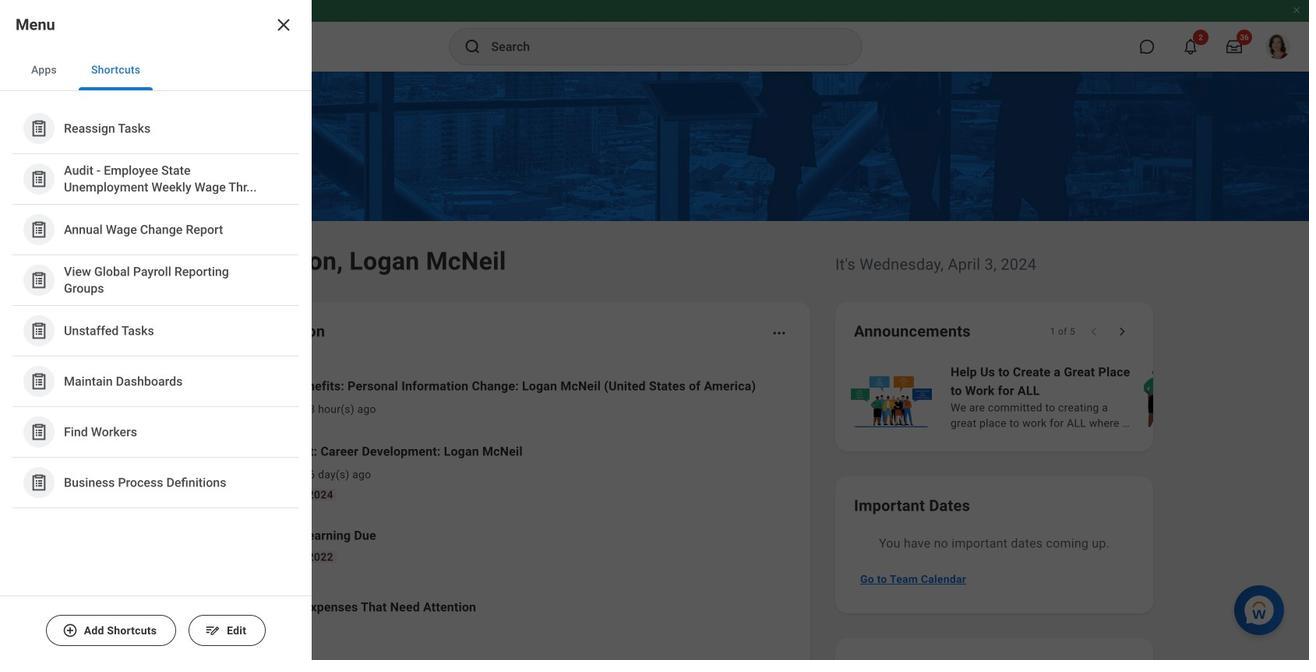 Task type: locate. For each thing, give the bounding box(es) containing it.
search image
[[463, 37, 482, 56]]

1 vertical spatial inbox image
[[197, 461, 221, 484]]

3 clipboard image from the top
[[29, 474, 49, 493]]

list
[[0, 91, 312, 521], [848, 362, 1309, 433], [175, 365, 792, 639]]

0 vertical spatial clipboard image
[[29, 271, 49, 290]]

clipboard image
[[29, 119, 49, 138], [29, 170, 49, 189], [29, 220, 49, 240], [29, 322, 49, 341], [29, 423, 49, 442]]

4 clipboard image from the top
[[29, 322, 49, 341]]

close environment banner image
[[1292, 5, 1302, 15]]

2 clipboard image from the top
[[29, 372, 49, 392]]

2 vertical spatial clipboard image
[[29, 474, 49, 493]]

banner
[[0, 0, 1309, 72]]

0 vertical spatial inbox image
[[197, 386, 221, 409]]

status
[[1050, 326, 1076, 338]]

chevron right small image
[[1115, 324, 1130, 340]]

clipboard image
[[29, 271, 49, 290], [29, 372, 49, 392], [29, 474, 49, 493]]

1 vertical spatial clipboard image
[[29, 372, 49, 392]]

inbox image
[[197, 386, 221, 409], [197, 461, 221, 484]]

main content
[[0, 72, 1309, 661]]

tab list
[[0, 50, 312, 91]]

1 clipboard image from the top
[[29, 271, 49, 290]]

x image
[[274, 16, 293, 34]]

1 inbox image from the top
[[197, 386, 221, 409]]



Task type: vqa. For each thing, say whether or not it's contained in the screenshot.
MENU banner on the top
no



Task type: describe. For each thing, give the bounding box(es) containing it.
notifications large image
[[1183, 39, 1199, 55]]

2 inbox image from the top
[[197, 461, 221, 484]]

inbox large image
[[1227, 39, 1242, 55]]

text edit image
[[205, 624, 221, 639]]

global navigation dialog
[[0, 0, 312, 661]]

chevron left small image
[[1087, 324, 1102, 340]]

profile logan mcneil element
[[1256, 30, 1300, 64]]

2 clipboard image from the top
[[29, 170, 49, 189]]

dashboard expenses image
[[197, 596, 221, 620]]

1 clipboard image from the top
[[29, 119, 49, 138]]

3 clipboard image from the top
[[29, 220, 49, 240]]

5 clipboard image from the top
[[29, 423, 49, 442]]

plus circle image
[[62, 624, 78, 639]]



